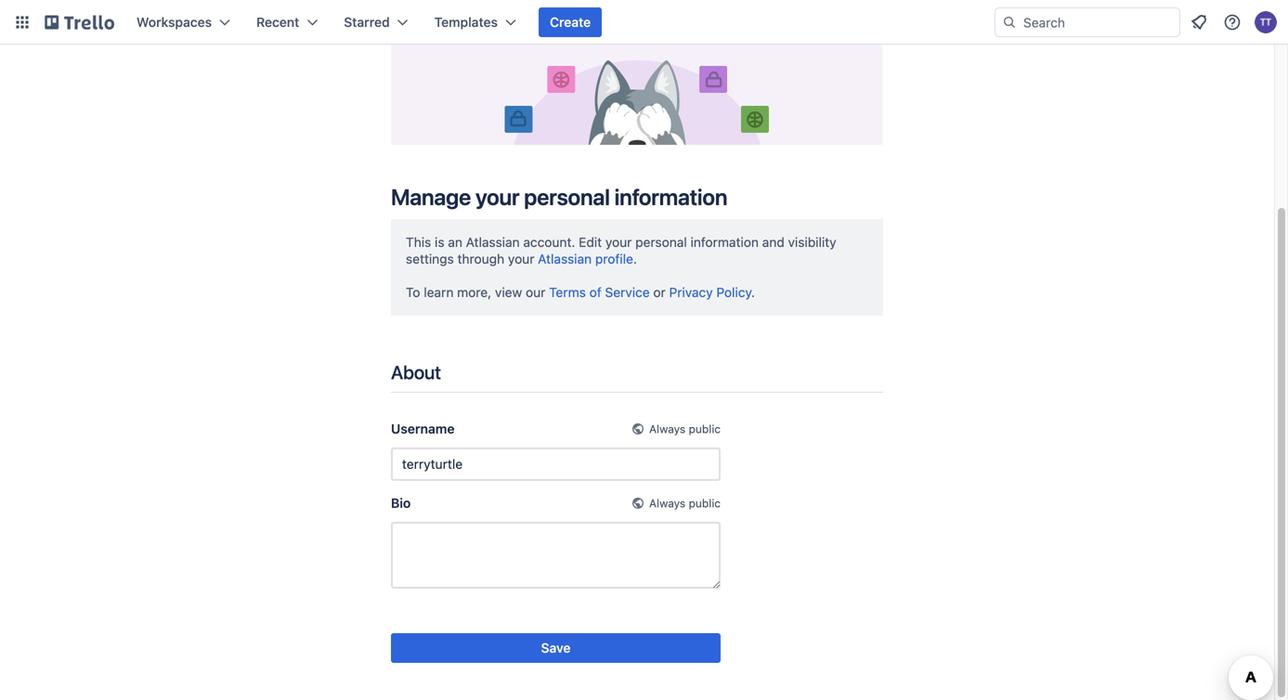 Task type: describe. For each thing, give the bounding box(es) containing it.
through
[[457, 251, 504, 266]]

policy
[[716, 284, 751, 300]]

always for bio
[[649, 497, 686, 510]]

templates
[[434, 14, 498, 30]]

always public for bio
[[649, 497, 721, 510]]

our
[[526, 284, 545, 300]]

starred
[[344, 14, 390, 30]]

terry turtle (terryturtle) image
[[1255, 11, 1277, 33]]

bio
[[391, 495, 411, 511]]

create
[[550, 14, 591, 30]]

1 vertical spatial .
[[751, 284, 755, 300]]

terms
[[549, 284, 586, 300]]

an
[[448, 234, 462, 250]]

. to learn more, view our
[[406, 251, 637, 300]]

service
[[605, 284, 650, 300]]

atlassian profile
[[538, 251, 633, 266]]

Bio text field
[[391, 522, 721, 589]]

manage
[[391, 184, 471, 210]]

1 vertical spatial your
[[605, 234, 632, 250]]

atlassian profile link
[[538, 251, 633, 266]]

privacy
[[669, 284, 713, 300]]

this
[[406, 234, 431, 250]]

open information menu image
[[1223, 13, 1242, 32]]

starred button
[[333, 7, 419, 37]]

terms of service or privacy policy .
[[549, 284, 755, 300]]

and
[[762, 234, 784, 250]]

create button
[[539, 7, 602, 37]]

public for bio
[[689, 497, 721, 510]]

workspaces button
[[125, 7, 241, 37]]

view
[[495, 284, 522, 300]]

recent
[[256, 14, 299, 30]]

always for username
[[649, 422, 686, 435]]

privacy policy link
[[669, 284, 751, 300]]



Task type: locate. For each thing, give the bounding box(es) containing it.
2 public from the top
[[689, 497, 721, 510]]

1 vertical spatial personal
[[635, 234, 687, 250]]

personal inside this is an atlassian account. edit your personal information and visibility settings through your
[[635, 234, 687, 250]]

0 vertical spatial information
[[614, 184, 727, 210]]

1 vertical spatial atlassian
[[538, 251, 592, 266]]

recent button
[[245, 7, 329, 37]]

0 vertical spatial atlassian
[[466, 234, 520, 250]]

0 horizontal spatial personal
[[524, 184, 610, 210]]

public
[[689, 422, 721, 435], [689, 497, 721, 510]]

learn
[[424, 284, 454, 300]]

. right privacy
[[751, 284, 755, 300]]

1 vertical spatial always public
[[649, 497, 721, 510]]

1 horizontal spatial .
[[751, 284, 755, 300]]

your up through
[[475, 184, 519, 210]]

0 notifications image
[[1188, 11, 1210, 33]]

more,
[[457, 284, 491, 300]]

username
[[391, 421, 455, 436]]

1 always from the top
[[649, 422, 686, 435]]

Search field
[[1017, 8, 1179, 36]]

personal up account.
[[524, 184, 610, 210]]

atlassian down account.
[[538, 251, 592, 266]]

is
[[435, 234, 444, 250]]

save button
[[391, 633, 721, 663]]

your down account.
[[508, 251, 534, 266]]

settings
[[406, 251, 454, 266]]

search image
[[1002, 15, 1017, 30]]

to
[[406, 284, 420, 300]]

this is an atlassian account. edit your personal information and visibility settings through your
[[406, 234, 836, 266]]

0 horizontal spatial atlassian
[[466, 234, 520, 250]]

atlassian up through
[[466, 234, 520, 250]]

terms of service link
[[549, 284, 650, 300]]

atlassian inside this is an atlassian account. edit your personal information and visibility settings through your
[[466, 234, 520, 250]]

Username text field
[[391, 447, 721, 481]]

0 vertical spatial .
[[633, 251, 637, 266]]

0 horizontal spatial .
[[633, 251, 637, 266]]

1 vertical spatial always
[[649, 497, 686, 510]]

personal
[[524, 184, 610, 210], [635, 234, 687, 250]]

visibility
[[788, 234, 836, 250]]

1 horizontal spatial personal
[[635, 234, 687, 250]]

atlassian
[[466, 234, 520, 250], [538, 251, 592, 266]]

your up profile
[[605, 234, 632, 250]]

. inside . to learn more, view our
[[633, 251, 637, 266]]

2 vertical spatial your
[[508, 251, 534, 266]]

1 vertical spatial information
[[691, 234, 759, 250]]

0 vertical spatial always
[[649, 422, 686, 435]]

save
[[541, 640, 571, 655]]

profile
[[595, 251, 633, 266]]

information inside this is an atlassian account. edit your personal information and visibility settings through your
[[691, 234, 759, 250]]

of
[[589, 284, 602, 300]]

0 vertical spatial public
[[689, 422, 721, 435]]

personal up or
[[635, 234, 687, 250]]

back to home image
[[45, 7, 114, 37]]

manage your personal information
[[391, 184, 727, 210]]

. up service on the top
[[633, 251, 637, 266]]

1 public from the top
[[689, 422, 721, 435]]

information up this is an atlassian account. edit your personal information and visibility settings through your
[[614, 184, 727, 210]]

0 vertical spatial your
[[475, 184, 519, 210]]

information left and
[[691, 234, 759, 250]]

account.
[[523, 234, 575, 250]]

always public
[[649, 422, 721, 435], [649, 497, 721, 510]]

about
[[391, 361, 441, 383]]

workspaces
[[137, 14, 212, 30]]

1 always public from the top
[[649, 422, 721, 435]]

.
[[633, 251, 637, 266], [751, 284, 755, 300]]

public for username
[[689, 422, 721, 435]]

always public for username
[[649, 422, 721, 435]]

information
[[614, 184, 727, 210], [691, 234, 759, 250]]

1 horizontal spatial atlassian
[[538, 251, 592, 266]]

edit
[[579, 234, 602, 250]]

0 vertical spatial always public
[[649, 422, 721, 435]]

always
[[649, 422, 686, 435], [649, 497, 686, 510]]

2 always public from the top
[[649, 497, 721, 510]]

or
[[653, 284, 666, 300]]

templates button
[[423, 7, 528, 37]]

2 always from the top
[[649, 497, 686, 510]]

primary element
[[0, 0, 1288, 45]]

0 vertical spatial personal
[[524, 184, 610, 210]]

1 vertical spatial public
[[689, 497, 721, 510]]

your
[[475, 184, 519, 210], [605, 234, 632, 250], [508, 251, 534, 266]]



Task type: vqa. For each thing, say whether or not it's contained in the screenshot.
Jacob Rogers (jacobrogers65) Image on the right of page
no



